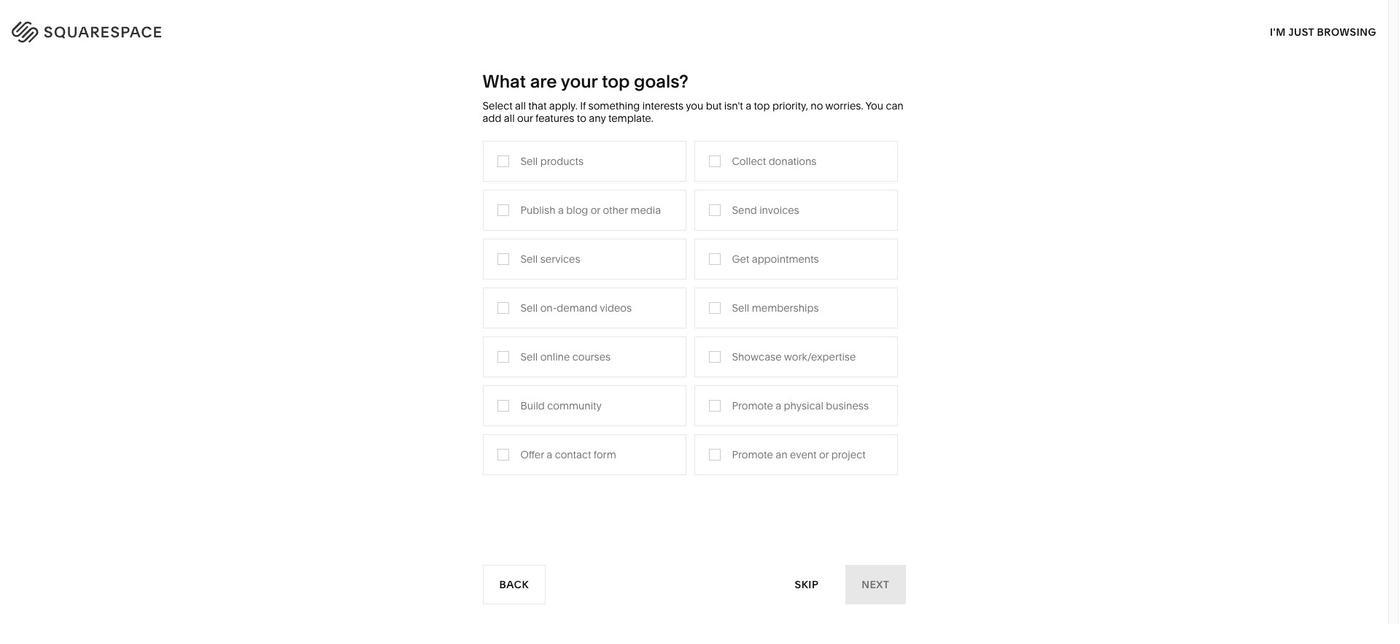 Task type: describe. For each thing, give the bounding box(es) containing it.
goals?
[[634, 71, 689, 92]]

what are your top goals? main content
[[0, 0, 1400, 624]]

our
[[517, 112, 533, 125]]

an
[[776, 448, 788, 461]]

collect
[[732, 154, 767, 168]]

browsing
[[1318, 25, 1377, 38]]

any
[[589, 112, 606, 125]]

decor
[[723, 254, 753, 267]]

0 horizontal spatial all
[[504, 112, 515, 125]]

a inside what are your top goals? select all that apply. if something interests you but isn't a top priority, no worries. you can add all our features to any template.
[[746, 99, 752, 112]]

next
[[862, 578, 890, 591]]

events link
[[528, 320, 575, 333]]

send invoices
[[732, 203, 800, 216]]

sell products
[[521, 154, 584, 168]]

travel
[[528, 254, 556, 267]]

you
[[686, 99, 704, 112]]

back
[[500, 578, 529, 591]]

offer a contact form
[[521, 448, 617, 461]]

promote for promote a physical business
[[732, 399, 774, 412]]

events
[[528, 320, 560, 333]]

priority,
[[773, 99, 809, 112]]

physical
[[784, 399, 824, 412]]

features
[[536, 112, 575, 125]]

home
[[682, 254, 712, 267]]

business
[[826, 399, 869, 412]]

showcase
[[732, 350, 782, 363]]

1 vertical spatial top
[[754, 99, 770, 112]]

or for blog
[[591, 203, 601, 216]]

demand
[[557, 301, 598, 314]]

nature
[[682, 276, 715, 289]]

templates link
[[668, 51, 727, 109]]

weddings
[[528, 341, 577, 355]]

fitness
[[682, 298, 716, 311]]

work/expertise
[[784, 350, 856, 363]]

home & decor
[[682, 254, 753, 267]]

fitness link
[[682, 298, 731, 311]]

project
[[832, 448, 866, 461]]

nature & animals
[[682, 276, 765, 289]]

select
[[483, 99, 513, 112]]

next button
[[846, 565, 906, 604]]

if
[[580, 99, 586, 112]]

& for decor
[[714, 254, 721, 267]]

get
[[732, 252, 750, 265]]

media
[[631, 203, 661, 216]]

animals
[[726, 276, 765, 289]]

travel link
[[528, 254, 571, 267]]

0 vertical spatial top
[[602, 71, 630, 92]]

1 horizontal spatial all
[[515, 99, 526, 112]]

appointments
[[752, 252, 819, 265]]

sell services
[[521, 252, 581, 265]]

event
[[790, 448, 817, 461]]

services
[[541, 252, 581, 265]]

media & podcasts link
[[528, 298, 629, 311]]

sell memberships
[[732, 301, 819, 314]]

promote an event or project
[[732, 448, 866, 461]]

skip button
[[779, 565, 835, 605]]

media
[[528, 298, 558, 311]]

you
[[866, 99, 884, 112]]

collect donations
[[732, 154, 817, 168]]

showcase work/expertise
[[732, 350, 856, 363]]

sell for sell online courses
[[521, 350, 538, 363]]

donations
[[769, 154, 817, 168]]

home & decor link
[[682, 254, 767, 267]]

build
[[521, 399, 545, 412]]



Task type: vqa. For each thing, say whether or not it's contained in the screenshot.
Nature
yes



Task type: locate. For each thing, give the bounding box(es) containing it.
to
[[577, 112, 587, 125]]

&
[[714, 254, 721, 267], [717, 276, 724, 289], [561, 298, 567, 311], [433, 320, 439, 333]]

videos
[[600, 301, 632, 314]]

something
[[589, 99, 640, 112]]

are
[[530, 71, 557, 92]]

back button
[[483, 565, 546, 604]]

promote a physical business
[[732, 399, 869, 412]]

sell left on-
[[521, 301, 538, 314]]

restaurants link
[[528, 276, 600, 289]]

what
[[483, 71, 526, 92]]

& right on-
[[561, 298, 567, 311]]

sell for sell memberships
[[732, 301, 750, 314]]

sell left online
[[521, 350, 538, 363]]

offer
[[521, 448, 544, 461]]

products button
[[571, 51, 638, 109]]

courses
[[573, 350, 611, 363]]

build community
[[521, 399, 602, 412]]

online
[[541, 350, 570, 363]]

worries.
[[826, 99, 864, 112]]

& for animals
[[717, 276, 724, 289]]

all left our
[[504, 112, 515, 125]]

send
[[732, 203, 757, 216]]

but
[[706, 99, 722, 112]]

sell for sell products
[[521, 154, 538, 168]]

0 vertical spatial promote
[[732, 399, 774, 412]]

a
[[746, 99, 752, 112], [558, 203, 564, 216], [776, 399, 782, 412], [547, 448, 553, 461]]

& right home
[[714, 254, 721, 267]]

non-
[[442, 320, 466, 333]]

barbosa image
[[498, 550, 890, 624]]

& left non-
[[433, 320, 439, 333]]

sell down animals
[[732, 301, 750, 314]]

products
[[541, 154, 584, 168]]

templates
[[668, 74, 727, 87]]

weddings link
[[528, 341, 592, 355]]

on-
[[541, 301, 557, 314]]

a left blog
[[558, 203, 564, 216]]

what are your top goals? select all that apply. if something interests you but isn't a top priority, no worries. you can add all our features to any template.
[[483, 71, 904, 125]]

no
[[811, 99, 824, 112]]

add
[[483, 112, 502, 125]]

a for publish a blog or other media
[[558, 203, 564, 216]]

interests
[[643, 99, 684, 112]]

podcasts
[[570, 298, 614, 311]]

products
[[571, 74, 627, 87]]

invoices
[[760, 203, 800, 216]]

publish
[[521, 203, 556, 216]]

media & podcasts
[[528, 298, 614, 311]]

community & non-profits link
[[374, 320, 511, 333]]

blog
[[567, 203, 588, 216]]

promote down showcase
[[732, 399, 774, 412]]

memberships
[[752, 301, 819, 314]]

a left physical
[[776, 399, 782, 412]]

or right blog
[[591, 203, 601, 216]]

your
[[561, 71, 598, 92]]

form
[[594, 448, 617, 461]]

0 vertical spatial or
[[591, 203, 601, 216]]

a right isn't
[[746, 99, 752, 112]]

0 horizontal spatial top
[[602, 71, 630, 92]]

i'm just browsing
[[1271, 25, 1377, 38]]

sell for sell on-demand videos
[[521, 301, 538, 314]]

1 vertical spatial or
[[820, 448, 829, 461]]

get appointments
[[732, 252, 819, 265]]

community & non-profits
[[374, 320, 496, 333]]

promote for promote an event or project
[[732, 448, 774, 461]]

2 promote from the top
[[732, 448, 774, 461]]

promote left an at the bottom of the page
[[732, 448, 774, 461]]

& right nature
[[717, 276, 724, 289]]

skip
[[795, 578, 819, 591]]

1 horizontal spatial top
[[754, 99, 770, 112]]

restaurants
[[528, 276, 585, 289]]

& for non-
[[433, 320, 439, 333]]

or right event
[[820, 448, 829, 461]]

a right offer
[[547, 448, 553, 461]]

community
[[374, 320, 430, 333]]

top right isn't
[[754, 99, 770, 112]]

that
[[529, 99, 547, 112]]

isn't
[[725, 99, 744, 112]]

1 horizontal spatial or
[[820, 448, 829, 461]]

can
[[886, 99, 904, 112]]

1 promote from the top
[[732, 399, 774, 412]]

0 horizontal spatial or
[[591, 203, 601, 216]]

sell for sell services
[[521, 252, 538, 265]]

i'm
[[1271, 25, 1287, 38]]

apply.
[[549, 99, 578, 112]]

all
[[515, 99, 526, 112], [504, 112, 515, 125]]

template.
[[609, 112, 654, 125]]

contact
[[555, 448, 591, 461]]

just
[[1289, 25, 1315, 38]]

sell left products
[[521, 154, 538, 168]]

sell online courses
[[521, 350, 611, 363]]

community
[[548, 399, 602, 412]]

or
[[591, 203, 601, 216], [820, 448, 829, 461]]

& for podcasts
[[561, 298, 567, 311]]

1 vertical spatial promote
[[732, 448, 774, 461]]

sell left the services
[[521, 252, 538, 265]]

publish a blog or other media
[[521, 203, 661, 216]]

all left that
[[515, 99, 526, 112]]

sell on-demand videos
[[521, 301, 632, 314]]

profits
[[466, 320, 496, 333]]

i'm just browsing link
[[1271, 12, 1377, 52]]

a for offer a contact form
[[547, 448, 553, 461]]

a for promote a physical business
[[776, 399, 782, 412]]

other
[[603, 203, 628, 216]]

top up the something
[[602, 71, 630, 92]]

or for event
[[820, 448, 829, 461]]



